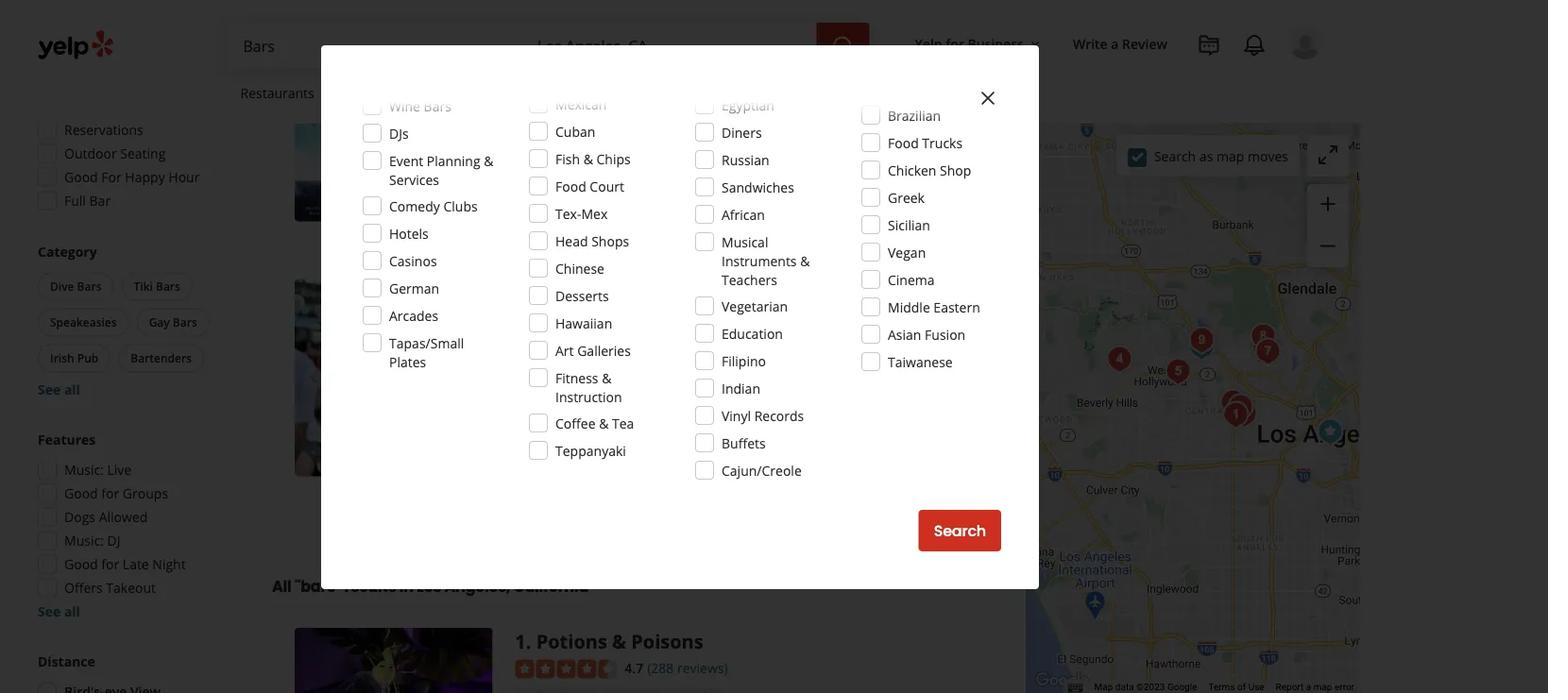 Task type: describe. For each thing, give the bounding box(es) containing it.
1
[[515, 628, 526, 654]]

moves
[[1248, 147, 1288, 165]]

see for features
[[38, 603, 61, 621]]

cute
[[644, 443, 670, 461]]

terms of use
[[1209, 682, 1264, 693]]

business
[[968, 34, 1024, 52]]

1 horizontal spatial the
[[930, 425, 951, 443]]

group containing suggested
[[32, 43, 234, 216]]

i'm
[[752, 425, 771, 443]]

write a review
[[1073, 34, 1167, 52]]

& inside event planning & services
[[484, 152, 493, 170]]

dj
[[107, 532, 120, 550]]

outdoor for outdoor seating
[[64, 145, 117, 162]]

1 horizontal spatial and
[[674, 443, 697, 461]]

0 vertical spatial is
[[631, 443, 640, 461]]

german
[[389, 279, 439, 297]]

services inside event planning & services
[[389, 170, 439, 188]]

event planning & services
[[389, 152, 493, 188]]

district
[[632, 340, 676, 358]]

1 vertical spatial bar
[[89, 192, 111, 210]]

16 chevron down v2 image
[[1028, 37, 1043, 52]]

enjoy
[[531, 159, 565, 177]]

2 or from the left
[[611, 462, 624, 480]]

happy
[[125, 168, 165, 186]]

gangnam pocha image
[[1214, 384, 1252, 422]]

4.7 star rating image
[[515, 660, 617, 679]]

16 checkmark v2 image for outdoor seating
[[515, 212, 530, 227]]

with
[[836, 425, 862, 443]]

group containing features
[[32, 430, 234, 621]]

allowed
[[99, 508, 148, 526]]

restaurants
[[240, 84, 314, 102]]

reviews) for (288 reviews)
[[677, 659, 728, 677]]

all "bars" results in los angeles, california
[[272, 576, 589, 597]]

bars for dive bars
[[77, 279, 102, 294]]

see all for category
[[38, 381, 80, 399]]

services for home services
[[412, 84, 462, 102]]

0 vertical spatial bar
[[682, 24, 714, 50]]

dive
[[50, 279, 74, 294]]

category
[[38, 243, 97, 261]]

food for food court
[[555, 177, 586, 195]]

a for report
[[1306, 682, 1311, 693]]

angeles,
[[444, 576, 510, 597]]

cinema
[[888, 271, 935, 289]]

live
[[107, 461, 131, 479]]

vinyl
[[722, 407, 751, 425]]

map for error
[[1314, 682, 1332, 693]]

"bars"
[[295, 576, 341, 597]]

potions & poisons image
[[1217, 396, 1255, 434]]

11:30
[[585, 369, 619, 387]]

distance
[[38, 653, 95, 671]]

previous image
[[302, 366, 325, 389]]

vegan friendly
[[650, 395, 738, 413]]

mexican
[[555, 95, 607, 113]]

"came here about three times and i'm so in love with this place, the vibe and scene is cute and colorful! if you want a laid back place to drink or eat or both. this is the place for…"
[[536, 425, 951, 480]]

offers
[[64, 579, 103, 597]]

open until 11:30 pm
[[515, 369, 642, 387]]

chicken shop
[[888, 161, 971, 179]]

bars for tiki bars
[[156, 279, 180, 294]]

tu madre - los feliz image
[[1244, 318, 1282, 356]]

musical
[[722, 233, 768, 251]]

until for until midnight
[[554, 90, 582, 108]]

good for late night
[[64, 555, 186, 573]]

drugstore cowboy image
[[1249, 333, 1287, 371]]

write
[[1073, 34, 1108, 52]]

egyptian
[[722, 96, 774, 114]]

fish & chips
[[555, 150, 631, 168]]

1 . potions & poisons
[[515, 628, 703, 654]]

(286
[[647, 310, 674, 328]]

website
[[888, 505, 948, 527]]

cocktail bars
[[519, 341, 593, 356]]

chicken
[[888, 161, 936, 179]]

business categories element
[[225, 68, 1322, 123]]

home services link
[[356, 68, 503, 123]]

los
[[417, 576, 441, 597]]

0 vertical spatial takeout
[[736, 212, 780, 228]]

here
[[579, 425, 608, 443]]

drink
[[536, 462, 568, 480]]

truly la image
[[1311, 413, 1349, 451]]

1 horizontal spatial place
[[895, 443, 927, 461]]

good for good for happy hour
[[64, 168, 98, 186]]

offers takeout
[[64, 579, 156, 597]]

arts
[[604, 340, 629, 358]]

a for write
[[1111, 34, 1119, 52]]

distance option group
[[32, 652, 234, 693]]

use
[[1248, 682, 1264, 693]]

cuban
[[555, 122, 595, 140]]

yelp
[[915, 34, 942, 52]]

auto
[[519, 84, 548, 102]]

notifications image
[[1243, 34, 1266, 57]]

indian
[[722, 379, 760, 397]]

& up 4.7 link
[[612, 628, 626, 654]]

yelp for business button
[[907, 26, 1050, 60]]

map region
[[1002, 15, 1486, 693]]

1 horizontal spatial is
[[692, 462, 702, 480]]

keyboard shortcuts image
[[1068, 683, 1083, 693]]

reviews) for (286 reviews)
[[677, 310, 728, 328]]

home
[[371, 84, 408, 102]]

slideshow element for open until midnight
[[295, 24, 492, 222]]

full bar
[[64, 192, 111, 210]]

review
[[1122, 34, 1167, 52]]

see all button for category
[[38, 381, 80, 399]]

court
[[590, 177, 624, 195]]

search image
[[832, 35, 854, 58]]

truly
[[515, 279, 564, 305]]

friendly for vegan friendly
[[691, 395, 738, 413]]

& inside musical instruments & teachers
[[800, 252, 810, 270]]

seating
[[583, 212, 623, 228]]

teppanyaki
[[555, 442, 626, 460]]

©2023
[[1136, 682, 1165, 693]]

map for moves
[[1217, 147, 1244, 165]]

fitness & instruction
[[555, 369, 622, 406]]

vegan for vegan friendly
[[650, 395, 688, 413]]

mex
[[581, 204, 608, 222]]

truly la
[[515, 279, 592, 305]]

search dialog
[[0, 0, 1548, 693]]

search for search as map moves
[[1154, 147, 1196, 165]]

comedy
[[389, 197, 440, 215]]

chips
[[597, 150, 631, 168]]

tex-
[[555, 204, 581, 222]]

sandwiches
[[722, 178, 794, 196]]

24 chevron down v2 image
[[318, 82, 341, 104]]

16 speech v2 image
[[515, 427, 530, 442]]

of
[[1237, 682, 1246, 693]]

r bar image
[[1225, 395, 1263, 433]]

projects image
[[1198, 34, 1220, 57]]

tiki-ti cocktail lounge image
[[1246, 329, 1284, 367]]

if
[[755, 443, 763, 461]]

for for late
[[101, 555, 119, 573]]

plates
[[389, 353, 426, 371]]

16 pet friendly v2 image
[[515, 397, 530, 412]]

bar next door image
[[1101, 341, 1138, 378]]

group containing category
[[34, 242, 234, 399]]

google image
[[1031, 669, 1093, 693]]

head shops
[[555, 232, 629, 250]]

tapas/small plates
[[389, 334, 464, 371]]

irish
[[50, 350, 74, 366]]

vibe
[[536, 443, 561, 461]]

music: for music: dj
[[64, 532, 104, 550]]

0 horizontal spatial in
[[399, 576, 414, 597]]

2 24 chevron down v2 image from the left
[[694, 82, 717, 104]]

vegan for vegan
[[888, 243, 926, 261]]

more link
[[801, 462, 836, 480]]

three
[[651, 425, 684, 443]]

hour
[[168, 168, 200, 186]]

restaurants link
[[225, 68, 356, 123]]

results
[[344, 576, 396, 597]]

diners
[[722, 123, 762, 141]]



Task type: vqa. For each thing, say whether or not it's contained in the screenshot.
Truly LA icon
yes



Task type: locate. For each thing, give the bounding box(es) containing it.
is down about
[[631, 443, 640, 461]]

terms of use link
[[1209, 682, 1264, 693]]

place down if
[[729, 462, 761, 480]]

tex-mex
[[555, 204, 608, 222]]

galleries
[[577, 341, 631, 359]]

asian fusion
[[888, 325, 966, 343]]

services inside 'link'
[[551, 84, 601, 102]]

good for good for groups
[[64, 485, 98, 503]]

taiwanese
[[888, 353, 953, 371]]

auto services
[[519, 84, 601, 102]]

takeout up "musical" in the left top of the page
[[736, 212, 780, 228]]

bars inside the 'search' dialog
[[424, 97, 451, 115]]

1 horizontal spatial a
[[1111, 34, 1119, 52]]

report a map error link
[[1276, 682, 1354, 693]]

applebee's grill + bar link
[[515, 24, 714, 50]]

music: down dogs at the bottom left
[[64, 532, 104, 550]]

a left the 'laid' on the bottom of page
[[826, 443, 834, 461]]

open until midnight
[[515, 90, 640, 108]]

0 horizontal spatial search
[[934, 520, 986, 542]]

1 vertical spatial slideshow element
[[295, 279, 492, 477]]

all for category
[[64, 381, 80, 399]]

info icon image
[[744, 396, 759, 411], [744, 396, 759, 411]]

shops
[[591, 232, 629, 250]]

24 chevron down v2 image
[[605, 82, 628, 104], [694, 82, 717, 104]]

(286 reviews) link
[[647, 308, 728, 329]]

until for until 11:30 pm
[[554, 369, 582, 387]]

for up offers takeout
[[101, 555, 119, 573]]

1 good from the top
[[64, 168, 98, 186]]

1 vertical spatial a
[[826, 443, 834, 461]]

cocktail
[[519, 341, 565, 356]]

more right read
[[779, 159, 813, 177]]

good for good for late night
[[64, 555, 98, 573]]

&
[[583, 150, 593, 168], [484, 152, 493, 170], [800, 252, 810, 270], [602, 369, 611, 387], [599, 414, 609, 432], [612, 628, 626, 654]]

planning
[[427, 152, 480, 170]]

1 horizontal spatial friendly
[[691, 395, 738, 413]]

0 vertical spatial good
[[64, 168, 98, 186]]

back!
[[630, 140, 665, 158]]

pet
[[534, 395, 554, 413]]

reviews) inside (288 reviews) link
[[677, 659, 728, 677]]

1 vertical spatial all
[[64, 603, 80, 621]]

0 horizontal spatial a
[[826, 443, 834, 461]]

see all button down offers
[[38, 603, 80, 621]]

read
[[744, 159, 776, 177]]

outdoor up head
[[534, 212, 580, 228]]

place,
[[891, 425, 927, 443]]

instruments
[[722, 252, 797, 270]]

search as map moves
[[1154, 147, 1288, 165]]

place down place,
[[895, 443, 927, 461]]

event
[[389, 152, 423, 170]]

1 vertical spatial music:
[[64, 532, 104, 550]]

0 vertical spatial the
[[930, 425, 951, 443]]

0 vertical spatial outdoor
[[64, 145, 117, 162]]

and
[[725, 425, 748, 443], [565, 443, 588, 461], [674, 443, 697, 461]]

until
[[554, 90, 582, 108], [554, 369, 582, 387]]

2 good from the top
[[64, 485, 98, 503]]

dive bars button
[[38, 273, 114, 301]]

reviews) right (286
[[677, 310, 728, 328]]

0 horizontal spatial map
[[1217, 147, 1244, 165]]

bar right '+'
[[682, 24, 714, 50]]

the down colorful!
[[705, 462, 725, 480]]

1 vertical spatial for
[[101, 485, 119, 503]]

1 open from the top
[[515, 90, 550, 108]]

until up 'pet friendly'
[[554, 369, 582, 387]]

& right at
[[583, 150, 593, 168]]

0 horizontal spatial and
[[565, 443, 588, 461]]

expand map image
[[1317, 143, 1339, 166]]

for for business
[[946, 34, 964, 52]]

2 reviews) from the top
[[677, 659, 728, 677]]

food down at
[[555, 177, 586, 195]]

for up dogs allowed in the bottom of the page
[[101, 485, 119, 503]]

search left the as
[[1154, 147, 1196, 165]]

so
[[774, 425, 788, 443]]

map right the as
[[1217, 147, 1244, 165]]

takeout down late
[[106, 579, 156, 597]]

0 horizontal spatial food
[[555, 177, 586, 195]]

head
[[555, 232, 588, 250]]

0 horizontal spatial bar
[[89, 192, 111, 210]]

african
[[722, 205, 765, 223]]

2 see all from the top
[[38, 603, 80, 621]]

seating
[[120, 145, 166, 162]]

bars for gay bars
[[173, 315, 197, 330]]

and up the this
[[674, 443, 697, 461]]

1 vertical spatial see all button
[[38, 603, 80, 621]]

a right report
[[1306, 682, 1311, 693]]

see
[[38, 381, 61, 399], [38, 603, 61, 621]]

1 vertical spatial food
[[555, 177, 586, 195]]

good up offers
[[64, 555, 98, 573]]

view
[[848, 505, 884, 527]]

buffets
[[722, 434, 766, 452]]

love
[[807, 425, 832, 443]]

1 horizontal spatial takeout
[[736, 212, 780, 228]]

0 vertical spatial music:
[[64, 461, 104, 479]]

bartenders
[[131, 350, 192, 366]]

1 vertical spatial reviews)
[[677, 659, 728, 677]]

0 horizontal spatial is
[[631, 443, 640, 461]]

records
[[754, 407, 804, 425]]

1 vertical spatial is
[[692, 462, 702, 480]]

all down offers
[[64, 603, 80, 621]]

zoom out image
[[1317, 235, 1339, 257]]

16 checkmark v2 image left "tex-"
[[515, 212, 530, 227]]

more down want
[[801, 462, 836, 480]]

2 open from the top
[[515, 369, 550, 387]]

and down here at the left of page
[[565, 443, 588, 461]]

slideshow element
[[295, 24, 492, 222], [295, 279, 492, 477]]

wine bars
[[389, 97, 451, 115]]

good up full
[[64, 168, 98, 186]]

a right the write
[[1111, 34, 1119, 52]]

1 horizontal spatial search
[[1154, 147, 1196, 165]]

cajun/creole
[[722, 461, 802, 479]]

trucks
[[922, 134, 963, 152]]

& left tea
[[599, 414, 609, 432]]

view website link
[[830, 495, 966, 536]]

food up chicken
[[888, 134, 919, 152]]

you
[[766, 443, 789, 461]]

a inside "came here about three times and i'm so in love with this place, the vibe and scene is cute and colorful! if you want a laid back place to drink or eat or both. this is the place for…"
[[826, 443, 834, 461]]

california
[[513, 576, 589, 597]]

(288
[[647, 659, 674, 677]]

search inside button
[[934, 520, 986, 542]]

tiki bars button
[[121, 273, 193, 301]]

open for open until midnight
[[515, 90, 550, 108]]

1 horizontal spatial vegan
[[888, 243, 926, 261]]

laid
[[837, 443, 859, 461]]

outdoor down reservations
[[64, 145, 117, 162]]

dogs allowed
[[64, 508, 148, 526]]

good for happy hour
[[64, 168, 200, 186]]

1 horizontal spatial bar
[[682, 24, 714, 50]]

all
[[64, 381, 80, 399], [64, 603, 80, 621]]

delivery
[[657, 212, 702, 228]]

user actions element
[[900, 24, 1349, 140]]

2 music: from the top
[[64, 532, 104, 550]]

comedy clubs
[[389, 197, 478, 215]]

good up dogs at the bottom left
[[64, 485, 98, 503]]

0 horizontal spatial place
[[729, 462, 761, 480]]

vegan down sicilian
[[888, 243, 926, 261]]

1 horizontal spatial food
[[888, 134, 919, 152]]

0 horizontal spatial vegan
[[650, 395, 688, 413]]

3 good from the top
[[64, 555, 98, 573]]

midnight
[[585, 90, 640, 108]]

1 friendly from the left
[[557, 395, 604, 413]]

0 vertical spatial vegan
[[888, 243, 926, 261]]

1 see all button from the top
[[38, 381, 80, 399]]

1 vertical spatial vegan
[[650, 395, 688, 413]]

2 vertical spatial good
[[64, 555, 98, 573]]

in inside "came here about three times and i'm so in love with this place, the vibe and scene is cute and colorful! if you want a laid back place to drink or eat or both. this is the place for…"
[[792, 425, 803, 443]]

1 16 checkmark v2 image from the left
[[515, 212, 530, 227]]

warwick image
[[1183, 328, 1221, 366]]

0 vertical spatial in
[[792, 425, 803, 443]]

0 vertical spatial map
[[1217, 147, 1244, 165]]

1 vertical spatial map
[[1314, 682, 1332, 693]]

1 vertical spatial until
[[554, 369, 582, 387]]

applebee's grill + bar image
[[295, 24, 492, 222]]

all
[[272, 576, 292, 597]]

1 vertical spatial place
[[729, 462, 761, 480]]

2 slideshow element from the top
[[295, 279, 492, 477]]

write a review link
[[1065, 26, 1175, 60]]

in left the los
[[399, 576, 414, 597]]

0 horizontal spatial takeout
[[106, 579, 156, 597]]

this
[[664, 462, 689, 480]]

& right instruments
[[800, 252, 810, 270]]

see all button for features
[[38, 603, 80, 621]]

group
[[32, 43, 234, 216], [1307, 184, 1349, 267], [34, 242, 234, 399], [32, 430, 234, 621]]

seoul salon restaurant & bar image
[[1222, 389, 1259, 426]]

0 vertical spatial until
[[554, 90, 582, 108]]

reviews) inside (286 reviews) link
[[677, 310, 728, 328]]

0 vertical spatial place
[[895, 443, 927, 461]]

slideshow element for open until 11:30 pm
[[295, 279, 492, 477]]

2 see all button from the top
[[38, 603, 80, 621]]

hawaiian
[[555, 314, 612, 332]]

is right the this
[[692, 462, 702, 480]]

previous image
[[302, 112, 325, 134]]

open
[[515, 90, 550, 108], [515, 369, 550, 387]]

cocktail bars link
[[515, 339, 597, 358]]

1 reviews) from the top
[[677, 310, 728, 328]]

bars for wine bars
[[424, 97, 451, 115]]

1 all from the top
[[64, 381, 80, 399]]

middle eastern
[[888, 298, 980, 316]]

more inside dollarita's® back! enjoy at your favorite applebee's. read more
[[779, 159, 813, 177]]

hotels
[[389, 224, 429, 242]]

see all for features
[[38, 603, 80, 621]]

la
[[568, 279, 592, 305]]

0 vertical spatial reviews)
[[677, 310, 728, 328]]

a inside write a review link
[[1111, 34, 1119, 52]]

the up to
[[930, 425, 951, 443]]

1 vertical spatial see all
[[38, 603, 80, 621]]

2 horizontal spatial a
[[1306, 682, 1311, 693]]

1 see from the top
[[38, 381, 61, 399]]

0 vertical spatial for
[[946, 34, 964, 52]]

0 vertical spatial more
[[779, 159, 813, 177]]

and up colorful!
[[725, 425, 748, 443]]

bar right full
[[89, 192, 111, 210]]

bars inside button
[[156, 279, 180, 294]]

for inside button
[[946, 34, 964, 52]]

24 chevron down v2 image inside auto services 'link'
[[605, 82, 628, 104]]

greek
[[888, 188, 925, 206]]

0 vertical spatial search
[[1154, 147, 1196, 165]]

0 horizontal spatial outdoor
[[64, 145, 117, 162]]

0 horizontal spatial friendly
[[557, 395, 604, 413]]

shop
[[940, 161, 971, 179]]

open for open until 11:30 pm
[[515, 369, 550, 387]]

1 until from the top
[[554, 90, 582, 108]]

24 chevron down v2 image down the applebee's grill + bar link
[[605, 82, 628, 104]]

4 star rating image
[[515, 311, 617, 330]]

zoom in image
[[1317, 193, 1339, 215]]

search button
[[919, 510, 1001, 552]]

open up 16 pet friendly v2 icon
[[515, 369, 550, 387]]

0 vertical spatial see
[[38, 381, 61, 399]]

until up cuban
[[554, 90, 582, 108]]

2 until from the top
[[554, 369, 582, 387]]

1 see all from the top
[[38, 381, 80, 399]]

0 horizontal spatial or
[[571, 462, 585, 480]]

1 horizontal spatial outdoor
[[534, 212, 580, 228]]

applebee's.
[[666, 159, 736, 177]]

16 checkmark v2 image up "musical" in the left top of the page
[[717, 212, 732, 227]]

2 horizontal spatial and
[[725, 425, 748, 443]]

1 vertical spatial see
[[38, 603, 61, 621]]

0 vertical spatial food
[[888, 134, 919, 152]]

(286 reviews)
[[647, 310, 728, 328]]

0 vertical spatial slideshow element
[[295, 24, 492, 222]]

0 vertical spatial a
[[1111, 34, 1119, 52]]

see up distance
[[38, 603, 61, 621]]

1 vertical spatial open
[[515, 369, 550, 387]]

music: for music: live
[[64, 461, 104, 479]]

gay
[[149, 315, 170, 330]]

0 vertical spatial see all
[[38, 381, 80, 399]]

1 vertical spatial more
[[801, 462, 836, 480]]

friendly up times
[[691, 395, 738, 413]]

& inside fitness & instruction
[[602, 369, 611, 387]]

see all down the irish
[[38, 381, 80, 399]]

search down to
[[934, 520, 986, 542]]

1 music: from the top
[[64, 461, 104, 479]]

see all down offers
[[38, 603, 80, 621]]

report a map error
[[1276, 682, 1354, 693]]

in right so
[[792, 425, 803, 443]]

vegan up three
[[650, 395, 688, 413]]

& left pm
[[602, 369, 611, 387]]

1 vertical spatial search
[[934, 520, 986, 542]]

1 vertical spatial in
[[399, 576, 414, 597]]

1 vertical spatial the
[[705, 462, 725, 480]]

None search field
[[228, 23, 873, 68]]

search for search
[[934, 520, 986, 542]]

bars inside button
[[173, 315, 197, 330]]

close image
[[977, 87, 999, 110]]

or left 'eat'
[[571, 462, 585, 480]]

groups
[[123, 485, 168, 503]]

0 horizontal spatial the
[[705, 462, 725, 480]]

1 horizontal spatial or
[[611, 462, 624, 480]]

for right yelp
[[946, 34, 964, 52]]

music: down the features
[[64, 461, 104, 479]]

map left error
[[1314, 682, 1332, 693]]

0 vertical spatial all
[[64, 381, 80, 399]]

all down irish pub "button" on the left
[[64, 381, 80, 399]]

2 vertical spatial for
[[101, 555, 119, 573]]

16 checkmark v2 image
[[515, 212, 530, 227], [717, 212, 732, 227]]

(288 reviews)
[[647, 659, 728, 677]]

2 friendly from the left
[[691, 395, 738, 413]]

1 vertical spatial takeout
[[106, 579, 156, 597]]

bars for cocktail bars
[[568, 341, 593, 356]]

& right planning
[[484, 152, 493, 170]]

desserts
[[555, 287, 609, 305]]

all for features
[[64, 603, 80, 621]]

see down the irish
[[38, 381, 61, 399]]

or right 'eat'
[[611, 462, 624, 480]]

vegan inside the 'search' dialog
[[888, 243, 926, 261]]

truly la image
[[295, 279, 492, 477]]

see all button down the irish
[[38, 381, 80, 399]]

tea
[[612, 414, 634, 432]]

noir hollywood image
[[1183, 322, 1221, 359]]

friendly up the coffee
[[557, 395, 604, 413]]

russian
[[722, 151, 769, 169]]

instruction
[[555, 388, 622, 406]]

the
[[930, 425, 951, 443], [705, 462, 725, 480]]

2 vertical spatial a
[[1306, 682, 1311, 693]]

see for category
[[38, 381, 61, 399]]

0 horizontal spatial 24 chevron down v2 image
[[605, 82, 628, 104]]

dollarita's® back! enjoy at your favorite applebee's. read more
[[531, 140, 813, 177]]

djs
[[389, 124, 409, 142]]

vegetarian
[[722, 297, 788, 315]]

(288 reviews) link
[[647, 657, 728, 678]]

24 chevron down v2 image left egyptian
[[694, 82, 717, 104]]

gay bars
[[149, 315, 197, 330]]

1 vertical spatial good
[[64, 485, 98, 503]]

2 16 checkmark v2 image from the left
[[717, 212, 732, 227]]

1 or from the left
[[571, 462, 585, 480]]

apb image
[[1159, 353, 1197, 391]]

speakeasies button
[[38, 308, 129, 337]]

map
[[1094, 682, 1113, 693]]

1 horizontal spatial 24 chevron down v2 image
[[694, 82, 717, 104]]

0 vertical spatial see all button
[[38, 381, 80, 399]]

dive bars
[[50, 279, 102, 294]]

potions
[[536, 628, 607, 654]]

outdoor for outdoor seating
[[534, 212, 580, 228]]

open left mexican
[[515, 90, 550, 108]]

1 horizontal spatial in
[[792, 425, 803, 443]]

1 horizontal spatial 16 checkmark v2 image
[[717, 212, 732, 227]]

1 horizontal spatial map
[[1314, 682, 1332, 693]]

1 slideshow element from the top
[[295, 24, 492, 222]]

services for auto services
[[551, 84, 601, 102]]

food for food trucks
[[888, 134, 919, 152]]

1 vertical spatial outdoor
[[534, 212, 580, 228]]

wine
[[389, 97, 420, 115]]

16 checkmark v2 image for takeout
[[717, 212, 732, 227]]

2 all from the top
[[64, 603, 80, 621]]

1 24 chevron down v2 image from the left
[[605, 82, 628, 104]]

pub
[[77, 350, 98, 366]]

2 see from the top
[[38, 603, 61, 621]]

friendly for pet friendly
[[557, 395, 604, 413]]

0 vertical spatial open
[[515, 90, 550, 108]]

times
[[687, 425, 721, 443]]

for for groups
[[101, 485, 119, 503]]

reviews) right (288
[[677, 659, 728, 677]]

0 horizontal spatial 16 checkmark v2 image
[[515, 212, 530, 227]]

dollarita's®
[[531, 140, 627, 158]]



